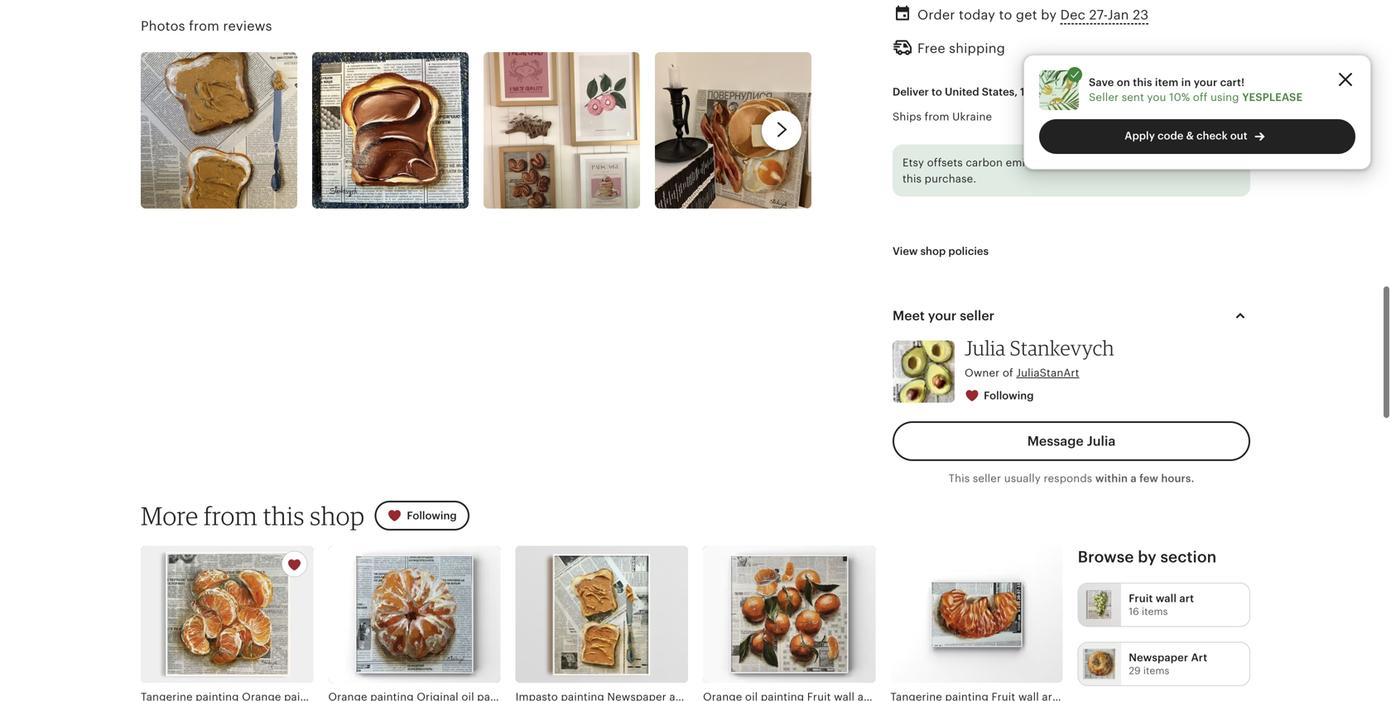 Task type: locate. For each thing, give the bounding box(es) containing it.
0 vertical spatial following button
[[953, 381, 1048, 412]]

order
[[918, 8, 956, 23]]

following
[[984, 390, 1034, 402], [407, 510, 457, 522]]

to left "get"
[[999, 8, 1013, 23]]

seller up owner
[[960, 309, 995, 324]]

from right ships
[[925, 111, 950, 123]]

items
[[1142, 606, 1168, 618], [1144, 666, 1170, 677]]

1 vertical spatial shipping
[[1089, 156, 1135, 169]]

julia up owner
[[965, 336, 1006, 360]]

more from this shop
[[141, 501, 365, 532]]

1 horizontal spatial your
[[1194, 76, 1218, 89]]

1 horizontal spatial shop
[[921, 245, 946, 258]]

0 horizontal spatial to
[[932, 86, 943, 98]]

0 horizontal spatial following
[[407, 510, 457, 522]]

julia up "within"
[[1087, 434, 1116, 449]]

from inside etsy offsets carbon emissions from shipping and packaging on this purchase.
[[1061, 156, 1086, 169]]

this inside save on this item in your cart! seller sent you 10% off using yesplease
[[1133, 76, 1153, 89]]

1 vertical spatial following button
[[375, 501, 469, 531]]

offsets
[[927, 156, 963, 169]]

julia stankevych owner of juliastanart
[[965, 336, 1115, 380]]

deliver
[[893, 86, 929, 98]]

in
[[1182, 76, 1192, 89]]

yesplease
[[1243, 91, 1303, 104]]

meet your seller
[[893, 309, 995, 324]]

29
[[1129, 666, 1141, 677]]

1 vertical spatial items
[[1144, 666, 1170, 677]]

0 vertical spatial following
[[984, 390, 1034, 402]]

0 vertical spatial shop
[[921, 245, 946, 258]]

1 horizontal spatial by
[[1138, 548, 1157, 566]]

today
[[959, 8, 996, 23]]

using
[[1211, 91, 1240, 104]]

0 vertical spatial shipping
[[949, 41, 1006, 56]]

julia inside julia stankevych owner of juliastanart
[[965, 336, 1006, 360]]

julia
[[965, 336, 1006, 360], [1087, 434, 1116, 449]]

on inside save on this item in your cart! seller sent you 10% off using yesplease
[[1117, 76, 1131, 89]]

emissions
[[1006, 156, 1058, 169]]

your right meet
[[928, 309, 957, 324]]

usually
[[1005, 473, 1041, 485]]

from right the more
[[204, 501, 258, 532]]

photos
[[141, 19, 185, 34]]

free shipping
[[918, 41, 1006, 56]]

1 vertical spatial this
[[903, 173, 922, 185]]

a
[[1131, 473, 1137, 485]]

free
[[918, 41, 946, 56]]

by right browse
[[1138, 548, 1157, 566]]

following for bottom following button
[[407, 510, 457, 522]]

you
[[1148, 91, 1167, 104]]

0 vertical spatial your
[[1194, 76, 1218, 89]]

jan
[[1108, 8, 1130, 23]]

etsy offsets carbon emissions from shipping and packaging on this purchase.
[[903, 156, 1231, 185]]

following button
[[953, 381, 1048, 412], [375, 501, 469, 531]]

shipping down 'today'
[[949, 41, 1006, 56]]

save
[[1089, 76, 1115, 89]]

by right "get"
[[1041, 8, 1057, 23]]

sent
[[1122, 91, 1145, 104]]

juliastanart
[[1017, 367, 1080, 380]]

1 vertical spatial to
[[932, 86, 943, 98]]

tangerine painting orange painting original oil painting mandarin painting citrus painting newspaper art fruit painting image
[[141, 546, 313, 683]]

0 horizontal spatial your
[[928, 309, 957, 324]]

from for ships from ukraine
[[925, 111, 950, 123]]

0 vertical spatial this
[[1133, 76, 1153, 89]]

0 horizontal spatial shop
[[310, 501, 365, 532]]

more
[[141, 501, 198, 532]]

photos from reviews
[[141, 19, 272, 34]]

2 horizontal spatial this
[[1133, 76, 1153, 89]]

0 vertical spatial seller
[[960, 309, 995, 324]]

seller
[[960, 309, 995, 324], [973, 473, 1002, 485]]

shipping left 'and'
[[1089, 156, 1135, 169]]

apply code & check out
[[1125, 130, 1248, 142]]

this inside etsy offsets carbon emissions from shipping and packaging on this purchase.
[[903, 173, 922, 185]]

message julia
[[1028, 434, 1116, 449]]

items inside fruit wall art 16 items
[[1142, 606, 1168, 618]]

this for shop
[[263, 501, 305, 532]]

shipping
[[949, 41, 1006, 56], [1089, 156, 1135, 169]]

items inside the newspaper art 29 items
[[1144, 666, 1170, 677]]

0 vertical spatial by
[[1041, 8, 1057, 23]]

0 vertical spatial on
[[1117, 76, 1131, 89]]

0 horizontal spatial julia
[[965, 336, 1006, 360]]

1 horizontal spatial following
[[984, 390, 1034, 402]]

your inside save on this item in your cart! seller sent you 10% off using yesplease
[[1194, 76, 1218, 89]]

responds
[[1044, 473, 1093, 485]]

your inside dropdown button
[[928, 309, 957, 324]]

off
[[1193, 91, 1208, 104]]

1 vertical spatial your
[[928, 309, 957, 324]]

cart!
[[1221, 76, 1245, 89]]

on down check
[[1218, 156, 1231, 169]]

united
[[945, 86, 980, 98]]

from for more from this shop
[[204, 501, 258, 532]]

0 vertical spatial items
[[1142, 606, 1168, 618]]

1 vertical spatial following
[[407, 510, 457, 522]]

0 horizontal spatial on
[[1117, 76, 1131, 89]]

1 vertical spatial julia
[[1087, 434, 1116, 449]]

reviews
[[223, 19, 272, 34]]

1 horizontal spatial julia
[[1087, 434, 1116, 449]]

tangerine painting fruit wall art original oil painting citrus art citrus wall decor newspaper art fruit painting tangerine wall art image
[[891, 546, 1063, 683]]

1 vertical spatial by
[[1138, 548, 1157, 566]]

on
[[1117, 76, 1131, 89], [1218, 156, 1231, 169]]

few
[[1140, 473, 1159, 485]]

10%
[[1170, 91, 1191, 104]]

and
[[1138, 156, 1157, 169]]

10001
[[1021, 86, 1053, 98]]

your
[[1194, 76, 1218, 89], [928, 309, 957, 324]]

newspaper art 29 items
[[1129, 652, 1208, 677]]

16
[[1129, 606, 1140, 618]]

apply
[[1125, 130, 1155, 142]]

items down newspaper
[[1144, 666, 1170, 677]]

fruit wall art 16 items
[[1129, 593, 1195, 618]]

0 horizontal spatial by
[[1041, 8, 1057, 23]]

newspaper
[[1129, 652, 1189, 664]]

julia stankevych image
[[893, 341, 955, 403]]

your up off
[[1194, 76, 1218, 89]]

1 horizontal spatial this
[[903, 173, 922, 185]]

1 vertical spatial shop
[[310, 501, 365, 532]]

2 vertical spatial this
[[263, 501, 305, 532]]

0 horizontal spatial this
[[263, 501, 305, 532]]

on up sent
[[1117, 76, 1131, 89]]

deliver to united states, 10001 button
[[881, 75, 1090, 109]]

0 vertical spatial to
[[999, 8, 1013, 23]]

following for the top following button
[[984, 390, 1034, 402]]

order today to get by dec 27-jan 23
[[918, 8, 1149, 23]]

to
[[999, 8, 1013, 23], [932, 86, 943, 98]]

this
[[1133, 76, 1153, 89], [903, 173, 922, 185], [263, 501, 305, 532]]

meet
[[893, 309, 925, 324]]

from
[[189, 19, 220, 34], [925, 111, 950, 123], [1061, 156, 1086, 169], [204, 501, 258, 532]]

shop inside button
[[921, 245, 946, 258]]

message
[[1028, 434, 1084, 449]]

check
[[1197, 130, 1228, 142]]

1 horizontal spatial on
[[1218, 156, 1231, 169]]

apply code & check out link
[[1040, 119, 1356, 154]]

1 horizontal spatial shipping
[[1089, 156, 1135, 169]]

julia inside button
[[1087, 434, 1116, 449]]

1 horizontal spatial to
[[999, 8, 1013, 23]]

item
[[1155, 76, 1179, 89]]

from right photos at the left
[[189, 19, 220, 34]]

0 horizontal spatial following button
[[375, 501, 469, 531]]

1 horizontal spatial following button
[[953, 381, 1048, 412]]

0 vertical spatial julia
[[965, 336, 1006, 360]]

items down the "wall"
[[1142, 606, 1168, 618]]

by
[[1041, 8, 1057, 23], [1138, 548, 1157, 566]]

from right emissions
[[1061, 156, 1086, 169]]

1 vertical spatial on
[[1218, 156, 1231, 169]]

seller right this
[[973, 473, 1002, 485]]

see more listings in the fruit wall art section image
[[1079, 584, 1122, 627]]

shop
[[921, 245, 946, 258], [310, 501, 365, 532]]

to left united
[[932, 86, 943, 98]]



Task type: vqa. For each thing, say whether or not it's contained in the screenshot.
"27-"
yes



Task type: describe. For each thing, give the bounding box(es) containing it.
deliver to united states, 10001
[[893, 86, 1053, 98]]

this for item
[[1133, 76, 1153, 89]]

1 vertical spatial seller
[[973, 473, 1002, 485]]

seller inside dropdown button
[[960, 309, 995, 324]]

fruit
[[1129, 593, 1153, 605]]

see more listings in the newspaper art section image
[[1079, 643, 1122, 686]]

this seller usually responds within a few hours.
[[949, 473, 1195, 485]]

packaging
[[1160, 156, 1215, 169]]

to inside dropdown button
[[932, 86, 943, 98]]

view
[[893, 245, 918, 258]]

orange painting original oil painting tangerine art clementine art newspaper art fruit painting image
[[328, 546, 501, 683]]

on inside etsy offsets carbon emissions from shipping and packaging on this purchase.
[[1218, 156, 1231, 169]]

get
[[1016, 8, 1038, 23]]

policies
[[949, 245, 989, 258]]

dec 27-jan 23 button
[[1061, 3, 1149, 27]]

owner
[[965, 367, 1000, 380]]

out
[[1231, 130, 1248, 142]]

browse by section
[[1078, 548, 1217, 566]]

save on this item in your cart! seller sent you 10% off using yesplease
[[1089, 76, 1303, 104]]

seller
[[1089, 91, 1119, 104]]

carbon
[[966, 156, 1003, 169]]

states,
[[982, 86, 1018, 98]]

shipping inside etsy offsets carbon emissions from shipping and packaging on this purchase.
[[1089, 156, 1135, 169]]

this
[[949, 473, 970, 485]]

art
[[1192, 652, 1208, 664]]

code
[[1158, 130, 1184, 142]]

27-
[[1090, 8, 1108, 23]]

orange oil painting fruit wall art original oil painting citrus art citrus wall decor newspaper art fruit painting christmas wall art image
[[703, 546, 876, 683]]

hours.
[[1162, 473, 1195, 485]]

browse
[[1078, 548, 1134, 566]]

stankevych
[[1010, 336, 1115, 360]]

within
[[1096, 473, 1128, 485]]

0 horizontal spatial shipping
[[949, 41, 1006, 56]]

&
[[1187, 130, 1194, 142]]

ships from ukraine
[[893, 111, 993, 123]]

view shop policies button
[[881, 236, 1002, 266]]

section
[[1161, 548, 1217, 566]]

23
[[1133, 8, 1149, 23]]

dec
[[1061, 8, 1086, 23]]

art
[[1180, 593, 1195, 605]]

message julia button
[[893, 422, 1251, 461]]

etsy
[[903, 156, 925, 169]]

impasto painting newspaper art peanut butter toast food painting breakfast painting image
[[516, 546, 688, 683]]

from for photos from reviews
[[189, 19, 220, 34]]

purchase.
[[925, 173, 977, 185]]

juliastanart link
[[1017, 367, 1080, 380]]

ukraine
[[953, 111, 993, 123]]

view shop policies
[[893, 245, 989, 258]]

of
[[1003, 367, 1014, 380]]

ships
[[893, 111, 922, 123]]

meet your seller button
[[878, 296, 1266, 336]]

wall
[[1156, 593, 1177, 605]]



